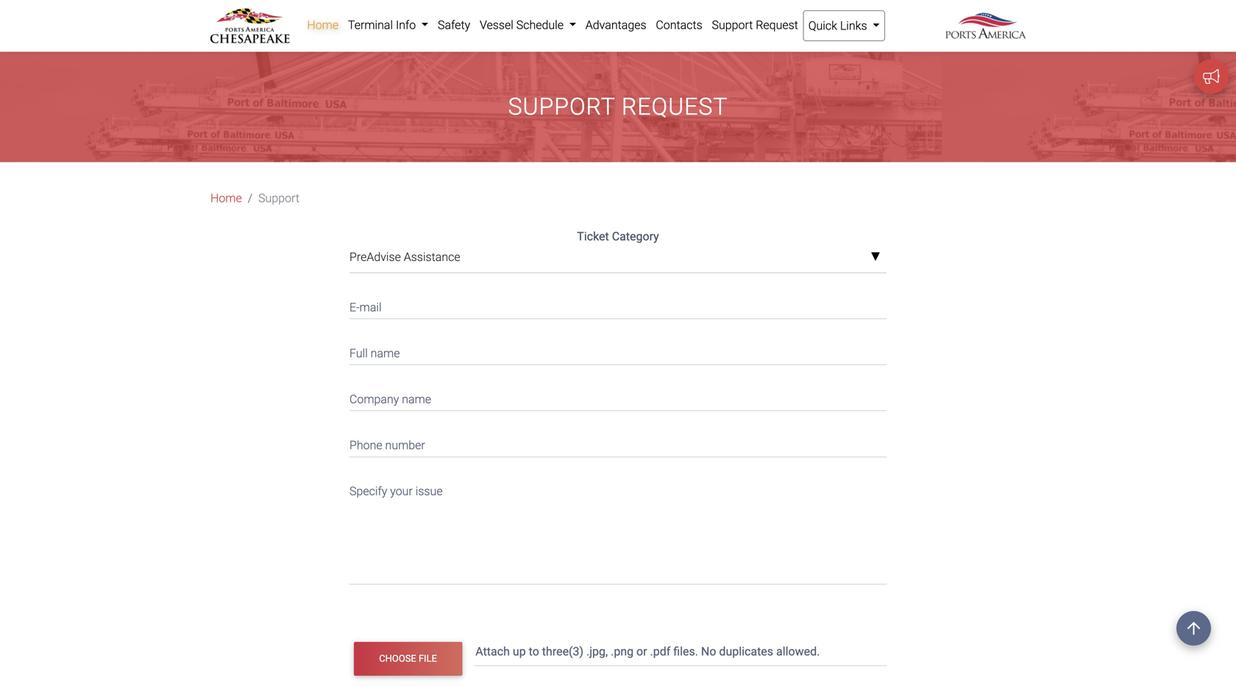 Task type: vqa. For each thing, say whether or not it's contained in the screenshot.
the Hwy
no



Task type: locate. For each thing, give the bounding box(es) containing it.
full
[[349, 346, 368, 360]]

contacts
[[656, 18, 702, 32]]

name right full
[[371, 346, 400, 360]]

ticket
[[577, 229, 609, 243]]

0 horizontal spatial name
[[371, 346, 400, 360]]

0 horizontal spatial support
[[258, 191, 299, 205]]

1 horizontal spatial name
[[402, 393, 431, 407]]

0 horizontal spatial home
[[210, 191, 242, 205]]

phone
[[349, 439, 382, 453]]

1 horizontal spatial home
[[307, 18, 339, 32]]

contacts link
[[651, 10, 707, 40]]

1 vertical spatial name
[[402, 393, 431, 407]]

1 horizontal spatial support
[[508, 93, 615, 120]]

support inside "link"
[[712, 18, 753, 32]]

company name
[[349, 393, 431, 407]]

0 horizontal spatial home link
[[210, 189, 242, 207]]

0 vertical spatial support
[[712, 18, 753, 32]]

terminal info
[[348, 18, 419, 32]]

0 vertical spatial home link
[[302, 10, 343, 40]]

specify
[[349, 485, 387, 499]]

home
[[307, 18, 339, 32], [210, 191, 242, 205]]

quick links link
[[803, 10, 885, 41]]

ticket category preadvise assistance
[[349, 229, 659, 264]]

support request
[[712, 18, 798, 32], [508, 93, 728, 120]]

name right "company"
[[402, 393, 431, 407]]

Company name text field
[[349, 383, 887, 411]]

1 vertical spatial support
[[508, 93, 615, 120]]

0 vertical spatial support request
[[712, 18, 798, 32]]

E-mail email field
[[349, 291, 887, 319]]

number
[[385, 439, 425, 453]]

support request link
[[707, 10, 803, 40]]

0 vertical spatial home
[[307, 18, 339, 32]]

support
[[712, 18, 753, 32], [508, 93, 615, 120], [258, 191, 299, 205]]

issue
[[416, 485, 443, 499]]

terminal
[[348, 18, 393, 32]]

2 horizontal spatial support
[[712, 18, 753, 32]]

full name
[[349, 346, 400, 360]]

request inside support request "link"
[[756, 18, 798, 32]]

name
[[371, 346, 400, 360], [402, 393, 431, 407]]

name for company name
[[402, 393, 431, 407]]

Full name text field
[[349, 337, 887, 365]]

category
[[612, 229, 659, 243]]

1 horizontal spatial request
[[756, 18, 798, 32]]

home for the leftmost home link
[[210, 191, 242, 205]]

quick links
[[808, 19, 870, 33]]

assistance
[[404, 250, 460, 264]]

links
[[840, 19, 867, 33]]

1 vertical spatial home link
[[210, 189, 242, 207]]

file
[[419, 654, 437, 665]]

home link
[[302, 10, 343, 40], [210, 189, 242, 207]]

1 vertical spatial home
[[210, 191, 242, 205]]

0 vertical spatial request
[[756, 18, 798, 32]]

request
[[756, 18, 798, 32], [622, 93, 728, 120]]

name for full name
[[371, 346, 400, 360]]

vessel
[[480, 18, 513, 32]]

safety
[[438, 18, 470, 32]]

schedule
[[516, 18, 564, 32]]

0 vertical spatial name
[[371, 346, 400, 360]]

your
[[390, 485, 413, 499]]

0 horizontal spatial request
[[622, 93, 728, 120]]

2 vertical spatial support
[[258, 191, 299, 205]]



Task type: describe. For each thing, give the bounding box(es) containing it.
go to top image
[[1176, 611, 1211, 646]]

safety link
[[433, 10, 475, 40]]

e-mail
[[349, 300, 382, 314]]

advantages link
[[581, 10, 651, 40]]

Phone number text field
[[349, 429, 887, 457]]

preadvise
[[349, 250, 401, 264]]

vessel schedule link
[[475, 10, 581, 40]]

specify your issue
[[349, 485, 443, 499]]

choose file
[[379, 654, 437, 665]]

advantages
[[586, 18, 646, 32]]

1 horizontal spatial home link
[[302, 10, 343, 40]]

1 vertical spatial support request
[[508, 93, 728, 120]]

Specify your issue text field
[[349, 475, 887, 585]]

1 vertical spatial request
[[622, 93, 728, 120]]

company
[[349, 393, 399, 407]]

terminal info link
[[343, 10, 433, 40]]

home for rightmost home link
[[307, 18, 339, 32]]

Attach up to three(3) .jpg, .png or .pdf files. No duplicates allowed. text field
[[474, 638, 890, 666]]

mail
[[360, 300, 382, 314]]

choose
[[379, 654, 416, 665]]

vessel schedule
[[480, 18, 566, 32]]

e-
[[349, 300, 360, 314]]

support request inside "link"
[[712, 18, 798, 32]]

quick
[[808, 19, 837, 33]]

phone number
[[349, 439, 425, 453]]

info
[[396, 18, 416, 32]]



